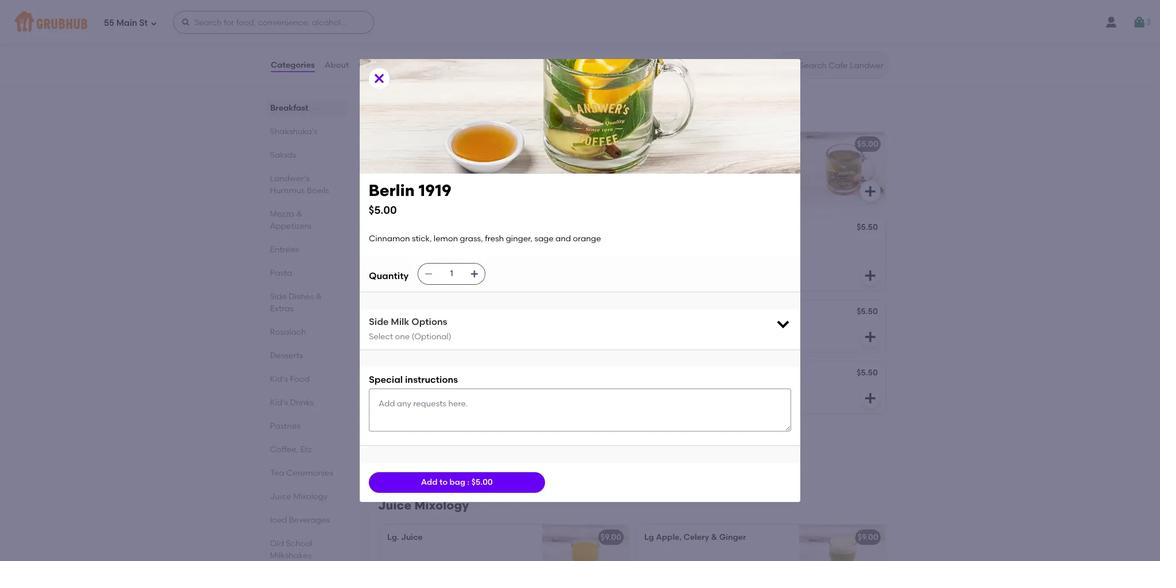 Task type: describe. For each thing, give the bounding box(es) containing it.
1 vertical spatial orange
[[454, 252, 482, 261]]

school
[[286, 539, 312, 549]]

roobios
[[416, 431, 448, 441]]

coffee,
[[270, 445, 299, 455]]

mint
[[759, 156, 776, 165]]

1919 for berlin 1919
[[412, 224, 427, 234]]

side dishes & extras
[[270, 292, 322, 314]]

0 vertical spatial sage
[[534, 234, 554, 244]]

55
[[104, 18, 114, 28]]

berlin 1919
[[387, 224, 427, 234]]

kid's for kid's food
[[270, 375, 288, 384]]

pasta tab
[[270, 267, 342, 279]]

extras
[[270, 304, 294, 314]]

desserts
[[270, 351, 303, 361]]

1 horizontal spatial orange
[[573, 234, 601, 244]]

1 vertical spatial ginger
[[719, 533, 746, 543]]

ginger lemon
[[387, 369, 443, 379]]

rosalach
[[270, 328, 306, 337]]

about button
[[324, 45, 349, 86]]

cinnamon stick, fresh ginger, mint and the landwer mix (cinnamon, cloves, & nutmeg)
[[644, 156, 779, 189]]

english
[[644, 308, 672, 318]]

etc
[[301, 445, 313, 455]]

berlin for berlin 1919 $5.00
[[369, 181, 415, 200]]

shakshuka's
[[270, 127, 318, 137]]

cinnamon for house
[[644, 156, 685, 165]]

:
[[467, 478, 469, 488]]

main
[[116, 18, 137, 28]]

desserts tab
[[270, 350, 342, 362]]

beverages
[[289, 516, 330, 526]]

landwer's hummus bowls
[[270, 174, 329, 196]]

dishes
[[289, 292, 314, 302]]

55 main st
[[104, 18, 148, 28]]

kid's drinks tab
[[270, 397, 342, 409]]

shakshuka's tab
[[270, 126, 342, 138]]

berlin for berlin 1919
[[387, 224, 410, 234]]

add to bag : $5.00
[[421, 478, 493, 488]]

$5.00 inside berlin 1919 $5.00
[[369, 203, 397, 217]]

1 horizontal spatial juice mixology
[[378, 499, 469, 513]]

vanilla
[[387, 431, 414, 441]]

landwer's hummus bowls tab
[[270, 173, 342, 197]]

main navigation navigation
[[0, 0, 1160, 45]]

search icon image
[[781, 59, 795, 72]]

kid's for kid's drinks
[[270, 398, 288, 408]]

house
[[644, 139, 669, 149]]

Search Cafe Landwer search field
[[798, 60, 886, 71]]

bag
[[449, 478, 465, 488]]

& inside side dishes & extras
[[316, 292, 322, 302]]

categories button
[[270, 45, 315, 86]]

ginger, inside cinnamon stick, fresh ginger, mint and the landwer mix (cinnamon, cloves, & nutmeg)
[[730, 156, 757, 165]]

instructions
[[405, 375, 458, 385]]

0 horizontal spatial sage
[[416, 252, 435, 261]]

cloves,
[[644, 179, 671, 189]]

Special instructions text field
[[369, 389, 791, 432]]

bowls
[[307, 186, 329, 196]]

english breakfast
[[644, 308, 712, 318]]

about
[[325, 60, 349, 70]]

mezza
[[270, 209, 295, 219]]

coffee, etc
[[270, 445, 313, 455]]

stick, for 1919
[[430, 240, 450, 250]]

iced
[[270, 516, 287, 526]]

stick, for blend
[[687, 156, 707, 165]]

pasta
[[270, 268, 292, 278]]

ceremonies inside tab
[[286, 469, 333, 478]]

hummus
[[270, 186, 305, 196]]

options
[[411, 317, 447, 328]]

Input item quantity number field
[[439, 264, 464, 285]]

categories
[[271, 60, 315, 70]]

crimson berry
[[387, 308, 443, 318]]

pastries
[[270, 422, 301, 431]]

crimson
[[387, 308, 420, 318]]

1 horizontal spatial and
[[555, 234, 571, 244]]

side milk options select one (optional)
[[369, 317, 451, 342]]

iced beverages tab
[[270, 515, 342, 527]]

lg
[[644, 533, 654, 543]]

berlin 1919 image
[[542, 216, 628, 291]]

food
[[290, 375, 310, 384]]

tea ceremonies tab
[[270, 468, 342, 480]]

mixology inside tab
[[294, 492, 328, 502]]

salads
[[270, 150, 297, 160]]

(optional)
[[412, 332, 451, 342]]

rosalach tab
[[270, 326, 342, 338]]

berlin 1919 $5.00
[[369, 181, 452, 217]]

1 horizontal spatial breakfast
[[674, 308, 712, 318]]

side dishes & extras tab
[[270, 291, 342, 315]]

matcha image
[[542, 7, 628, 82]]

mint
[[410, 139, 428, 149]]

to
[[439, 478, 448, 488]]

0 vertical spatial ceremonies
[[403, 105, 475, 119]]



Task type: locate. For each thing, give the bounding box(es) containing it.
2 horizontal spatial and
[[644, 167, 660, 177]]

fresh mint tea image
[[542, 132, 628, 207]]

kid's food tab
[[270, 373, 342, 386]]

1 horizontal spatial ceremonies
[[403, 105, 475, 119]]

berlin inside berlin 1919 $5.00
[[369, 181, 415, 200]]

& right celery
[[711, 533, 717, 543]]

1919 up berlin 1919
[[419, 181, 452, 200]]

special instructions
[[369, 375, 458, 385]]

side for milk
[[369, 317, 389, 328]]

landwer's
[[270, 174, 310, 184]]

side up extras
[[270, 292, 287, 302]]

1919 for berlin 1919 $5.00
[[419, 181, 452, 200]]

entrées
[[270, 245, 299, 255]]

0 horizontal spatial mixology
[[294, 492, 328, 502]]

sage
[[534, 234, 554, 244], [416, 252, 435, 261]]

side
[[270, 292, 287, 302], [369, 317, 389, 328]]

entrées tab
[[270, 244, 342, 256]]

2 horizontal spatial ginger,
[[730, 156, 757, 165]]

special
[[369, 375, 403, 385]]

tea inside tab
[[270, 469, 284, 478]]

kid's
[[270, 375, 288, 384], [270, 398, 288, 408]]

0 vertical spatial tea ceremonies
[[378, 105, 475, 119]]

1 horizontal spatial mixology
[[414, 499, 469, 513]]

mixology down to
[[414, 499, 469, 513]]

lg. juice
[[387, 533, 423, 543]]

1 vertical spatial tea ceremonies
[[270, 469, 333, 478]]

drinks
[[290, 398, 314, 408]]

juice mixology up 'iced beverages'
[[270, 492, 328, 502]]

tea right "mint"
[[429, 139, 444, 149]]

breakfast
[[270, 103, 308, 113], [674, 308, 712, 318]]

0 horizontal spatial juice mixology
[[270, 492, 328, 502]]

tea ceremonies
[[378, 105, 475, 119], [270, 469, 333, 478]]

pastries tab
[[270, 421, 342, 433]]

1 horizontal spatial ginger
[[719, 533, 746, 543]]

blend
[[671, 139, 693, 149]]

coffee, etc tab
[[270, 444, 342, 456]]

tea up fresh
[[378, 105, 400, 119]]

1 vertical spatial berlin
[[387, 224, 410, 234]]

breakfast up shakshuka's
[[270, 103, 308, 113]]

ceremonies up "mint"
[[403, 105, 475, 119]]

breakfast tab
[[270, 102, 342, 114]]

nutmeg)
[[681, 179, 714, 189]]

milk
[[391, 317, 409, 328]]

tea ceremonies up "mint"
[[378, 105, 475, 119]]

iced beverages
[[270, 516, 330, 526]]

0 vertical spatial and
[[644, 167, 660, 177]]

salads tab
[[270, 149, 342, 161]]

& up appetizers
[[297, 209, 303, 219]]

1 kid's from the top
[[270, 375, 288, 384]]

old
[[270, 539, 284, 549]]

lemon
[[416, 369, 443, 379]]

tea
[[378, 105, 400, 119], [429, 139, 444, 149], [695, 139, 709, 149], [270, 469, 284, 478]]

select
[[369, 332, 393, 342]]

side inside side dishes & extras
[[270, 292, 287, 302]]

0 vertical spatial kid's
[[270, 375, 288, 384]]

tea down the coffee,
[[270, 469, 284, 478]]

0 vertical spatial berlin
[[369, 181, 415, 200]]

mix
[[719, 167, 732, 177]]

landwer
[[676, 167, 717, 177]]

juice up iced
[[270, 492, 292, 502]]

0 vertical spatial breakfast
[[270, 103, 308, 113]]

breakfast inside tab
[[270, 103, 308, 113]]

ceremonies
[[403, 105, 475, 119], [286, 469, 333, 478]]

svg image inside main navigation navigation
[[150, 20, 157, 27]]

lg.
[[387, 533, 399, 543]]

vanilla roobios
[[387, 431, 448, 441]]

svg image inside 3 button
[[1132, 15, 1146, 29]]

1919
[[419, 181, 452, 200], [412, 224, 427, 234]]

& down the at top right
[[673, 179, 679, 189]]

0 horizontal spatial and
[[437, 252, 452, 261]]

juice up lg.
[[378, 499, 411, 513]]

1919 inside berlin 1919 $5.00
[[419, 181, 452, 200]]

side inside side milk options select one (optional)
[[369, 317, 389, 328]]

berry
[[422, 308, 443, 318]]

juice mixology down the 'add'
[[378, 499, 469, 513]]

1 horizontal spatial sage
[[534, 234, 554, 244]]

2 vertical spatial and
[[437, 252, 452, 261]]

stick,
[[687, 156, 707, 165], [412, 234, 432, 244], [430, 240, 450, 250]]

old school milkshakes tab
[[270, 538, 342, 562]]

1 vertical spatial and
[[555, 234, 571, 244]]

1 vertical spatial ceremonies
[[286, 469, 333, 478]]

fresh
[[387, 139, 408, 149]]

1 $5.50 button from the top
[[637, 216, 885, 291]]

quantity
[[369, 271, 409, 281]]

fresh mint tea
[[387, 139, 444, 149]]

& inside cinnamon stick, fresh ginger, mint and the landwer mix (cinnamon, cloves, & nutmeg)
[[673, 179, 679, 189]]

add
[[421, 478, 437, 488]]

$9.00 for lg apple, celery & ginger
[[857, 533, 878, 543]]

lg apple, celery & ginger image
[[799, 526, 885, 562]]

2 kid's from the top
[[270, 398, 288, 408]]

kid's left food
[[270, 375, 288, 384]]

0 vertical spatial orange
[[573, 234, 601, 244]]

tea ceremonies up juice mixology tab
[[270, 469, 333, 478]]

cinnamon for berlin
[[387, 240, 428, 250]]

appetizers
[[270, 221, 312, 231]]

0 horizontal spatial breakfast
[[270, 103, 308, 113]]

lemon
[[434, 234, 458, 244], [452, 240, 476, 250]]

one
[[395, 332, 410, 342]]

stick, inside cinnamon stick, fresh ginger, mint and the landwer mix (cinnamon, cloves, & nutmeg)
[[687, 156, 707, 165]]

juice right lg.
[[401, 533, 423, 543]]

juice mixology inside tab
[[270, 492, 328, 502]]

$5.00
[[600, 139, 621, 149], [857, 139, 878, 149], [369, 203, 397, 217], [471, 478, 493, 488]]

the
[[662, 167, 674, 177]]

berlin
[[369, 181, 415, 200], [387, 224, 410, 234]]

$9.00 for lg. juice
[[600, 533, 621, 543]]

kid's food
[[270, 375, 310, 384]]

mixology up 'beverages'
[[294, 492, 328, 502]]

svg image
[[1132, 15, 1146, 29], [181, 18, 190, 27], [863, 185, 877, 199], [863, 269, 877, 283], [863, 392, 877, 406]]

tea ceremonies inside tab
[[270, 469, 333, 478]]

3
[[1146, 17, 1151, 27]]

0 horizontal spatial orange
[[454, 252, 482, 261]]

& inside mezza & appetizers
[[297, 209, 303, 219]]

berlin up berlin 1919
[[369, 181, 415, 200]]

2 $5.50 button from the top
[[637, 362, 885, 414]]

celery
[[684, 533, 709, 543]]

1919 down berlin 1919 $5.00
[[412, 224, 427, 234]]

1 vertical spatial side
[[369, 317, 389, 328]]

(cinnamon,
[[734, 167, 779, 177]]

1 vertical spatial $5.50 button
[[637, 362, 885, 414]]

and
[[644, 167, 660, 177], [555, 234, 571, 244], [437, 252, 452, 261]]

ceremonies down etc
[[286, 469, 333, 478]]

kid's left drinks
[[270, 398, 288, 408]]

1 vertical spatial ginger,
[[506, 234, 533, 244]]

and inside cinnamon stick, fresh ginger, mint and the landwer mix (cinnamon, cloves, & nutmeg)
[[644, 167, 660, 177]]

stick, down berlin 1919
[[412, 234, 432, 244]]

house blend tea image
[[799, 132, 885, 207]]

side for dishes
[[270, 292, 287, 302]]

0 vertical spatial ginger,
[[730, 156, 757, 165]]

lg. juice image
[[542, 526, 628, 562]]

cinnamon
[[644, 156, 685, 165], [369, 234, 410, 244], [387, 240, 428, 250]]

side up the 'select'
[[369, 317, 389, 328]]

& right dishes
[[316, 292, 322, 302]]

1 vertical spatial breakfast
[[674, 308, 712, 318]]

1 horizontal spatial side
[[369, 317, 389, 328]]

ginger right celery
[[719, 533, 746, 543]]

0 vertical spatial side
[[270, 292, 287, 302]]

1 vertical spatial 1919
[[412, 224, 427, 234]]

0 horizontal spatial ceremonies
[[286, 469, 333, 478]]

milkshakes
[[270, 551, 312, 561]]

1 horizontal spatial $9.00
[[857, 533, 878, 543]]

0 vertical spatial $5.50 button
[[637, 216, 885, 291]]

0 horizontal spatial ginger,
[[387, 252, 414, 261]]

berlin down berlin 1919 $5.00
[[387, 224, 410, 234]]

juice mixology
[[270, 492, 328, 502], [378, 499, 469, 513]]

reviews
[[359, 60, 391, 70]]

stick, up 'landwer'
[[687, 156, 707, 165]]

$5.50 button
[[637, 216, 885, 291], [637, 362, 885, 414]]

apple,
[[656, 533, 682, 543]]

2 vertical spatial ginger,
[[387, 252, 414, 261]]

mezza & appetizers tab
[[270, 208, 342, 232]]

0 vertical spatial 1919
[[419, 181, 452, 200]]

grass,
[[460, 234, 483, 244], [478, 240, 501, 250]]

cinnamon stick, lemon grass, fresh ginger, sage and orange
[[369, 234, 601, 244], [387, 240, 522, 261]]

reviews button
[[358, 45, 391, 86]]

0 horizontal spatial tea ceremonies
[[270, 469, 333, 478]]

tea right blend
[[695, 139, 709, 149]]

svg image
[[150, 20, 157, 27], [606, 60, 620, 73], [372, 72, 386, 85], [424, 270, 433, 279], [470, 270, 479, 279], [775, 316, 791, 332], [863, 330, 877, 344], [606, 453, 620, 467]]

juice mixology tab
[[270, 491, 342, 503]]

$5.50
[[857, 223, 878, 232], [600, 307, 621, 317], [857, 307, 878, 317], [600, 368, 621, 378], [857, 368, 878, 378], [600, 430, 621, 439]]

fresh inside cinnamon stick, fresh ginger, mint and the landwer mix (cinnamon, cloves, & nutmeg)
[[709, 156, 728, 165]]

1 $9.00 from the left
[[600, 533, 621, 543]]

1 horizontal spatial tea ceremonies
[[378, 105, 475, 119]]

2 $9.00 from the left
[[857, 533, 878, 543]]

1 horizontal spatial ginger,
[[506, 234, 533, 244]]

1 vertical spatial kid's
[[270, 398, 288, 408]]

ginger left lemon
[[387, 369, 414, 379]]

old school milkshakes
[[270, 539, 312, 561]]

ginger,
[[730, 156, 757, 165], [506, 234, 533, 244], [387, 252, 414, 261]]

&
[[673, 179, 679, 189], [297, 209, 303, 219], [316, 292, 322, 302], [711, 533, 717, 543]]

juice
[[270, 492, 292, 502], [378, 499, 411, 513], [401, 533, 423, 543]]

mixology
[[294, 492, 328, 502], [414, 499, 469, 513]]

0 vertical spatial ginger
[[387, 369, 414, 379]]

3 button
[[1132, 12, 1151, 33]]

stick, up the "input item quantity" number field
[[430, 240, 450, 250]]

st
[[139, 18, 148, 28]]

mezza & appetizers
[[270, 209, 312, 231]]

1 vertical spatial sage
[[416, 252, 435, 261]]

lg apple, celery & ginger
[[644, 533, 746, 543]]

cinnamon inside cinnamon stick, fresh ginger, mint and the landwer mix (cinnamon, cloves, & nutmeg)
[[644, 156, 685, 165]]

juice inside tab
[[270, 492, 292, 502]]

house blend tea
[[644, 139, 709, 149]]

kid's drinks
[[270, 398, 314, 408]]

0 horizontal spatial ginger
[[387, 369, 414, 379]]

fresh
[[709, 156, 728, 165], [485, 234, 504, 244], [503, 240, 522, 250]]

0 horizontal spatial side
[[270, 292, 287, 302]]

0 horizontal spatial $9.00
[[600, 533, 621, 543]]

breakfast right english
[[674, 308, 712, 318]]



Task type: vqa. For each thing, say whether or not it's contained in the screenshot.
cards
no



